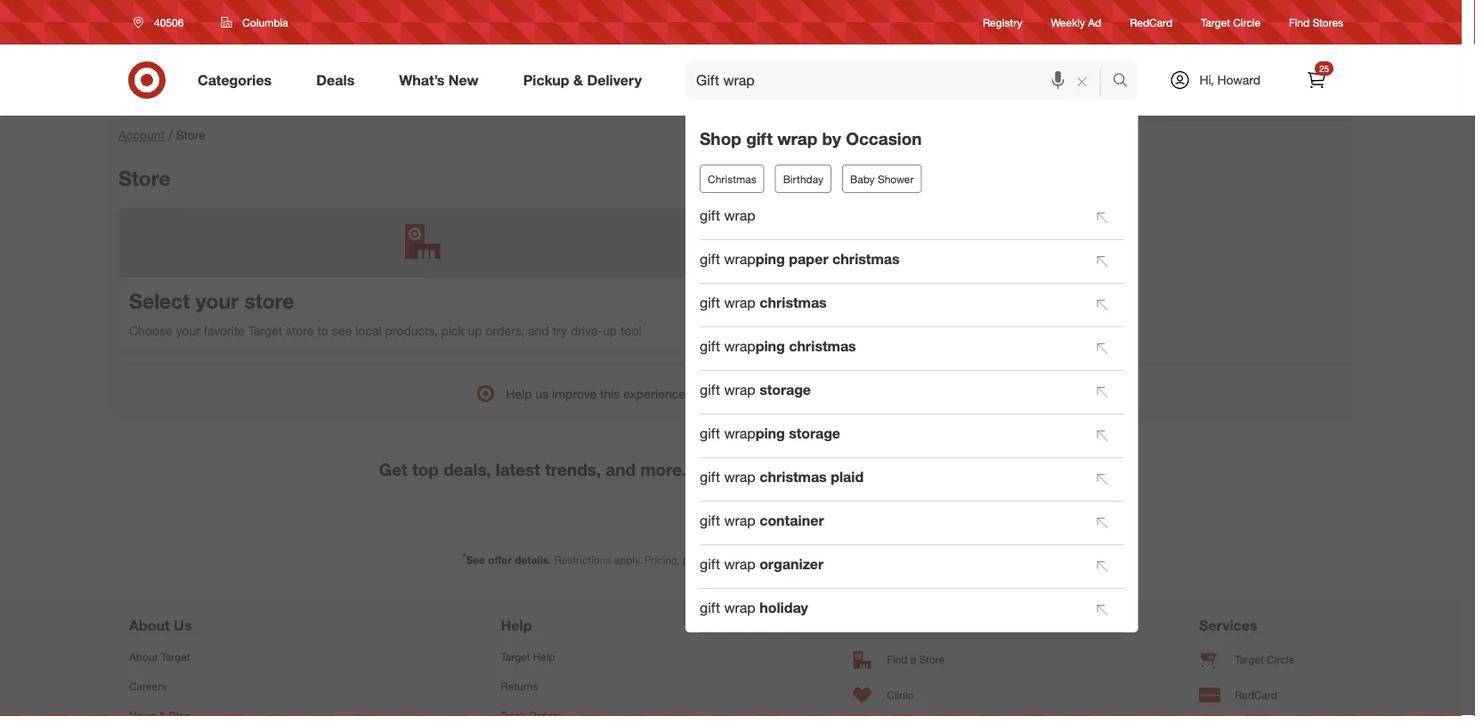 Task type: locate. For each thing, give the bounding box(es) containing it.
wrap for gift wrap storage
[[724, 382, 756, 399]]

store for find a store
[[919, 653, 945, 667]]

see
[[332, 323, 352, 338]]

local
[[355, 323, 382, 338]]

what's new link
[[384, 61, 501, 100]]

gift right pricing,
[[700, 556, 720, 574]]

categories
[[198, 71, 272, 89]]

careers link
[[129, 672, 263, 701]]

1 horizontal spatial by
[[859, 553, 871, 567]]

offer
[[488, 553, 512, 567]]

wrap for gift wrap organizer
[[724, 556, 756, 574]]

1 horizontal spatial redcard link
[[1199, 678, 1333, 714]]

2 vertical spatial store
[[919, 653, 945, 667]]

gift right the more.
[[700, 469, 720, 486]]

help left us
[[506, 386, 532, 401]]

gift
[[746, 128, 773, 149], [700, 207, 720, 225], [700, 251, 720, 268], [700, 294, 720, 312], [700, 338, 720, 355], [700, 382, 720, 399], [700, 425, 720, 443], [700, 469, 720, 486], [700, 513, 720, 530], [700, 556, 720, 574], [700, 600, 720, 617]]

up
[[468, 323, 482, 338], [603, 323, 617, 338]]

gift inside gift wrap "link"
[[700, 207, 720, 225]]

1 horizontal spatial up
[[603, 323, 617, 338]]

storage
[[760, 382, 811, 399], [789, 425, 841, 443]]

gift wrap storage
[[700, 382, 811, 399]]

wrap up gift wrap ping storage
[[724, 382, 756, 399]]

clinic link
[[852, 678, 962, 714]]

wrap inside "link"
[[724, 207, 756, 225]]

2 about from the top
[[129, 650, 158, 664]]

store down account link
[[118, 166, 171, 191]]

more.
[[641, 460, 686, 480]]

stores up find a store link
[[852, 617, 896, 635]]

0 vertical spatial ping
[[756, 251, 785, 268]]

0 horizontal spatial redcard link
[[1130, 15, 1173, 30]]

pricing,
[[645, 553, 680, 567]]

0 vertical spatial storage
[[760, 382, 811, 399]]

choose
[[129, 323, 173, 338]]

gift wrap link
[[700, 199, 1081, 238]]

0 vertical spatial find
[[1289, 16, 1310, 29]]

gift down gift wrap storage
[[700, 425, 720, 443]]

gift up promotions
[[700, 513, 720, 530]]

store right 'a'
[[919, 653, 945, 667]]

1 horizontal spatial store
[[176, 127, 206, 143]]

find for find stores
[[1289, 16, 1310, 29]]

latest
[[496, 460, 540, 480]]

baby shower link
[[842, 165, 922, 193]]

holiday
[[760, 600, 808, 617]]

wrap left availability
[[724, 556, 756, 574]]

1 vertical spatial store
[[286, 323, 314, 338]]

wrap down gift wrap
[[724, 251, 756, 268]]

target circle
[[1201, 16, 1261, 29], [1235, 653, 1295, 667]]

christmas
[[833, 251, 900, 268], [760, 294, 827, 312], [789, 338, 856, 355], [760, 469, 827, 486]]

0 horizontal spatial up
[[468, 323, 482, 338]]

2 ping from the top
[[756, 338, 785, 355]]

1 vertical spatial stores
[[852, 617, 896, 635]]

and left at
[[914, 553, 933, 567]]

help inside target help link
[[533, 650, 555, 664]]

occasion
[[846, 128, 922, 149]]

about up careers
[[129, 650, 158, 664]]

wrap down gift wrap storage
[[724, 425, 756, 443]]

3 ping from the top
[[756, 425, 785, 443]]

wrap up gift wrap storage
[[724, 338, 756, 355]]

0 vertical spatial about
[[129, 617, 170, 635]]

0 vertical spatial store
[[244, 289, 294, 314]]

1 vertical spatial redcard link
[[1199, 678, 1333, 714]]

gift up gift wrap ping christmas on the top of page
[[700, 294, 720, 312]]

0 horizontal spatial redcard
[[1130, 16, 1173, 29]]

What can we help you find? suggestions appear below search field
[[686, 61, 1117, 100]]

wrap up the birthday link
[[777, 128, 818, 149]]

availability
[[761, 553, 810, 567]]

what's new
[[399, 71, 479, 89]]

account / store
[[118, 127, 206, 143]]

gift for gift wrap container
[[700, 513, 720, 530]]

up left too!
[[603, 323, 617, 338]]

weekly ad link
[[1051, 15, 1102, 30]]

may
[[813, 553, 833, 567]]

wrap down "christmas" link
[[724, 207, 756, 225]]

circle
[[1233, 16, 1261, 29], [1267, 653, 1295, 667]]

redcard down services
[[1235, 689, 1278, 702]]

storage up plaid
[[789, 425, 841, 443]]

None text field
[[701, 451, 888, 490]]

1 vertical spatial about
[[129, 650, 158, 664]]

target help
[[501, 650, 555, 664]]

find stores
[[1289, 16, 1344, 29]]

0 vertical spatial stores
[[1313, 16, 1344, 29]]

returns
[[501, 680, 538, 693]]

wrap up * see offer details. restrictions apply. pricing, promotions and availability may vary by location and at target.com
[[724, 513, 756, 530]]

1 vertical spatial find
[[887, 653, 908, 667]]

1 vertical spatial help
[[501, 617, 532, 635]]

us
[[174, 617, 192, 635]]

0 vertical spatial target circle
[[1201, 16, 1261, 29]]

and
[[528, 323, 549, 338], [606, 460, 636, 480], [740, 553, 758, 567], [914, 553, 933, 567]]

target.com
[[948, 553, 1000, 567]]

target circle up the hi, howard
[[1201, 16, 1261, 29]]

0 vertical spatial store
[[176, 127, 206, 143]]

about
[[129, 617, 170, 635], [129, 650, 158, 664]]

gift down christmas
[[700, 207, 720, 225]]

0 horizontal spatial stores
[[852, 617, 896, 635]]

location
[[874, 553, 912, 567]]

1 horizontal spatial redcard
[[1235, 689, 1278, 702]]

ping left the paper
[[756, 251, 785, 268]]

christmas down gift wrap ping paper christmas
[[760, 294, 827, 312]]

wrap up gift wrap ping christmas on the top of page
[[724, 294, 756, 312]]

target up hi,
[[1201, 16, 1230, 29]]

25
[[1319, 63, 1329, 74]]

your
[[196, 289, 239, 314], [176, 323, 200, 338]]

target right favorite
[[248, 323, 282, 338]]

0 horizontal spatial by
[[822, 128, 841, 149]]

orders,
[[486, 323, 525, 338]]

weekly
[[1051, 16, 1085, 29]]

columbia
[[243, 16, 288, 29]]

1 ping from the top
[[756, 251, 785, 268]]

gift wrap christmas
[[700, 294, 827, 312]]

by up the birthday link
[[822, 128, 841, 149]]

1 vertical spatial by
[[859, 553, 871, 567]]

services
[[1199, 617, 1258, 635]]

baby shower
[[850, 172, 914, 186]]

0 vertical spatial redcard link
[[1130, 15, 1173, 30]]

0 horizontal spatial store
[[118, 166, 171, 191]]

1 vertical spatial ping
[[756, 338, 785, 355]]

0 vertical spatial help
[[506, 386, 532, 401]]

*
[[462, 551, 466, 562]]

gift down promotions
[[700, 600, 720, 617]]

gift up gift wrap storage
[[700, 338, 720, 355]]

details.
[[515, 553, 551, 567]]

1 horizontal spatial circle
[[1267, 653, 1295, 667]]

gift down gift wrap
[[700, 251, 720, 268]]

1 horizontal spatial find
[[1289, 16, 1310, 29]]

redcard link right the ad
[[1130, 15, 1173, 30]]

improve
[[552, 386, 597, 401]]

redcard right the ad
[[1130, 16, 1173, 29]]

ping
[[756, 251, 785, 268], [756, 338, 785, 355], [756, 425, 785, 443]]

help up returns link
[[533, 650, 555, 664]]

0 horizontal spatial circle
[[1233, 16, 1261, 29]]

find left 'a'
[[887, 653, 908, 667]]

/
[[168, 127, 173, 143]]

baby
[[850, 172, 875, 186]]

hi, howard
[[1200, 72, 1261, 88]]

target circle link up the hi, howard
[[1201, 15, 1261, 30]]

your left favorite
[[176, 323, 200, 338]]

1 vertical spatial circle
[[1267, 653, 1295, 667]]

wrap left holiday
[[724, 600, 756, 617]]

help up target help
[[501, 617, 532, 635]]

redcard link down services
[[1199, 678, 1333, 714]]

your up favorite
[[196, 289, 239, 314]]

target circle down services
[[1235, 653, 1295, 667]]

2 vertical spatial help
[[533, 650, 555, 664]]

gift for gift wrap ping paper christmas
[[700, 251, 720, 268]]

1 about from the top
[[129, 617, 170, 635]]

christmas down gift wrap "link"
[[833, 251, 900, 268]]

gift right experience.
[[700, 382, 720, 399]]

2 up from the left
[[603, 323, 617, 338]]

get
[[379, 460, 408, 480]]

gift for gift wrap storage
[[700, 382, 720, 399]]

1 up from the left
[[468, 323, 482, 338]]

storage down gift wrap ping christmas on the top of page
[[760, 382, 811, 399]]

gift wrap container
[[700, 513, 824, 530]]

by right vary
[[859, 553, 871, 567]]

redcard
[[1130, 16, 1173, 29], [1235, 689, 1278, 702]]

by inside * see offer details. restrictions apply. pricing, promotions and availability may vary by location and at target.com
[[859, 553, 871, 567]]

pickup & delivery
[[523, 71, 642, 89]]

gift wrap ping storage
[[700, 425, 841, 443]]

about for about target
[[129, 650, 158, 664]]

target circle link down services
[[1199, 642, 1333, 678]]

wrap for gift wrap container
[[724, 513, 756, 530]]

2 vertical spatial ping
[[756, 425, 785, 443]]

ping up gift wrap christmas plaid
[[756, 425, 785, 443]]

stores
[[1313, 16, 1344, 29], [852, 617, 896, 635]]

2 horizontal spatial store
[[919, 653, 945, 667]]

ping for ping storage
[[756, 425, 785, 443]]

pick
[[441, 323, 465, 338]]

this
[[600, 386, 620, 401]]

target
[[1201, 16, 1230, 29], [248, 323, 282, 338], [161, 650, 190, 664], [501, 650, 530, 664], [1235, 653, 1264, 667]]

store right /
[[176, 127, 206, 143]]

0 horizontal spatial find
[[887, 653, 908, 667]]

gift for gift wrap christmas
[[700, 294, 720, 312]]

top
[[412, 460, 439, 480]]

and left try on the left top of page
[[528, 323, 549, 338]]

find up 25 link
[[1289, 16, 1310, 29]]

find for find a store
[[887, 653, 908, 667]]

christmas down 'gift wrap christmas'
[[789, 338, 856, 355]]

0 vertical spatial circle
[[1233, 16, 1261, 29]]

store left to
[[286, 323, 314, 338]]

store up favorite
[[244, 289, 294, 314]]

store
[[176, 127, 206, 143], [118, 166, 171, 191], [919, 653, 945, 667]]

wrap up gift wrap container
[[724, 469, 756, 486]]

store
[[244, 289, 294, 314], [286, 323, 314, 338]]

1 horizontal spatial stores
[[1313, 16, 1344, 29]]

wrap for gift wrap christmas
[[724, 294, 756, 312]]

gift right shop
[[746, 128, 773, 149]]

1 vertical spatial store
[[118, 166, 171, 191]]

organizer
[[760, 556, 824, 574]]

stores up 25
[[1313, 16, 1344, 29]]

what's
[[399, 71, 445, 89]]

1 vertical spatial target circle link
[[1199, 642, 1333, 678]]

careers
[[129, 680, 167, 693]]

up right pick at left
[[468, 323, 482, 338]]

ping down 'gift wrap christmas'
[[756, 338, 785, 355]]

about up "about target"
[[129, 617, 170, 635]]

help for help
[[501, 617, 532, 635]]



Task type: describe. For each thing, give the bounding box(es) containing it.
shop gift wrap by occasion
[[700, 128, 922, 149]]

wrap for gift wrap
[[724, 207, 756, 225]]

target up "returns"
[[501, 650, 530, 664]]

shower
[[878, 172, 914, 186]]

25 link
[[1297, 61, 1337, 100]]

1 vertical spatial target circle
[[1235, 653, 1295, 667]]

christmas
[[708, 172, 757, 186]]

favorite
[[204, 323, 245, 338]]

wrap for gift wrap ping storage
[[724, 425, 756, 443]]

plaid
[[831, 469, 864, 486]]

search
[[1104, 73, 1147, 90]]

weekly ad
[[1051, 16, 1102, 29]]

target help link
[[501, 642, 614, 672]]

1 vertical spatial your
[[176, 323, 200, 338]]

to
[[317, 323, 328, 338]]

account
[[118, 127, 165, 143]]

see
[[466, 553, 485, 567]]

* see offer details. restrictions apply. pricing, promotions and availability may vary by location and at target.com
[[462, 551, 1000, 567]]

find a store link
[[852, 642, 962, 678]]

apply.
[[614, 553, 642, 567]]

target down services
[[1235, 653, 1264, 667]]

ad
[[1088, 16, 1102, 29]]

select
[[129, 289, 190, 314]]

gift for gift wrap ping christmas
[[700, 338, 720, 355]]

ping for ping paper christmas
[[756, 251, 785, 268]]

gift wrap ping christmas
[[700, 338, 856, 355]]

trends,
[[545, 460, 601, 480]]

christmas up container
[[760, 469, 827, 486]]

try
[[553, 323, 567, 338]]

deals
[[316, 71, 355, 89]]

shop
[[700, 128, 742, 149]]

birthday
[[783, 172, 824, 186]]

about target
[[129, 650, 190, 664]]

pickup
[[523, 71, 569, 89]]

gift wrap christmas plaid
[[700, 469, 864, 486]]

0 vertical spatial by
[[822, 128, 841, 149]]

1 vertical spatial redcard
[[1235, 689, 1278, 702]]

a
[[911, 653, 916, 667]]

gift for gift wrap
[[700, 207, 720, 225]]

account link
[[118, 127, 165, 143]]

get top deals, latest trends, and more.
[[379, 460, 686, 480]]

0 vertical spatial target circle link
[[1201, 15, 1261, 30]]

clinic
[[887, 689, 914, 702]]

pickup & delivery link
[[508, 61, 664, 100]]

too!
[[621, 323, 642, 338]]

vary
[[836, 553, 856, 567]]

gift wrap organizer
[[700, 556, 824, 574]]

40506
[[154, 16, 184, 29]]

gift wrap holiday
[[700, 600, 808, 617]]

about for about us
[[129, 617, 170, 635]]

gift for gift wrap christmas plaid
[[700, 469, 720, 486]]

select your store choose your favorite target store to see local products, pick up orders, and try drive-up too!
[[129, 289, 642, 338]]

store for account / store
[[176, 127, 206, 143]]

gift for gift wrap ping storage
[[700, 425, 720, 443]]

columbia button
[[210, 6, 300, 38]]

target down us
[[161, 650, 190, 664]]

help us improve this experience.
[[506, 386, 688, 401]]

0 vertical spatial redcard
[[1130, 16, 1173, 29]]

us
[[535, 386, 549, 401]]

1 vertical spatial storage
[[789, 425, 841, 443]]

categories link
[[183, 61, 294, 100]]

ping for ping christmas
[[756, 338, 785, 355]]

gift wrap ping paper christmas
[[700, 251, 900, 268]]

registry
[[983, 16, 1023, 29]]

at
[[935, 553, 945, 567]]

and left availability
[[740, 553, 758, 567]]

gift for gift wrap holiday
[[700, 600, 720, 617]]

birthday link
[[775, 165, 832, 193]]

experience.
[[623, 386, 688, 401]]

wrap for gift wrap holiday
[[724, 600, 756, 617]]

deals,
[[444, 460, 491, 480]]

0 vertical spatial your
[[196, 289, 239, 314]]

and left the more.
[[606, 460, 636, 480]]

howard
[[1218, 72, 1261, 88]]

gift for gift wrap organizer
[[700, 556, 720, 574]]

and inside 'select your store choose your favorite target store to see local products, pick up orders, and try drive-up too!'
[[528, 323, 549, 338]]

christmas link
[[700, 165, 765, 193]]

products,
[[385, 323, 438, 338]]

drive-
[[571, 323, 603, 338]]

search button
[[1104, 61, 1147, 103]]

delivery
[[587, 71, 642, 89]]

wrap for gift wrap ping paper christmas
[[724, 251, 756, 268]]

promotions
[[683, 553, 737, 567]]

registry link
[[983, 15, 1023, 30]]

target inside 'select your store choose your favorite target store to see local products, pick up orders, and try drive-up too!'
[[248, 323, 282, 338]]

help for help us improve this experience.
[[506, 386, 532, 401]]

about us
[[129, 617, 192, 635]]

container
[[760, 513, 824, 530]]

find a store
[[887, 653, 945, 667]]

wrap for gift wrap ping christmas
[[724, 338, 756, 355]]

find stores link
[[1289, 15, 1344, 30]]

gift wrap
[[700, 207, 756, 225]]

wrap for gift wrap christmas plaid
[[724, 469, 756, 486]]

&
[[573, 71, 583, 89]]

new
[[449, 71, 479, 89]]



Task type: vqa. For each thing, say whether or not it's contained in the screenshot.
Cancel link
no



